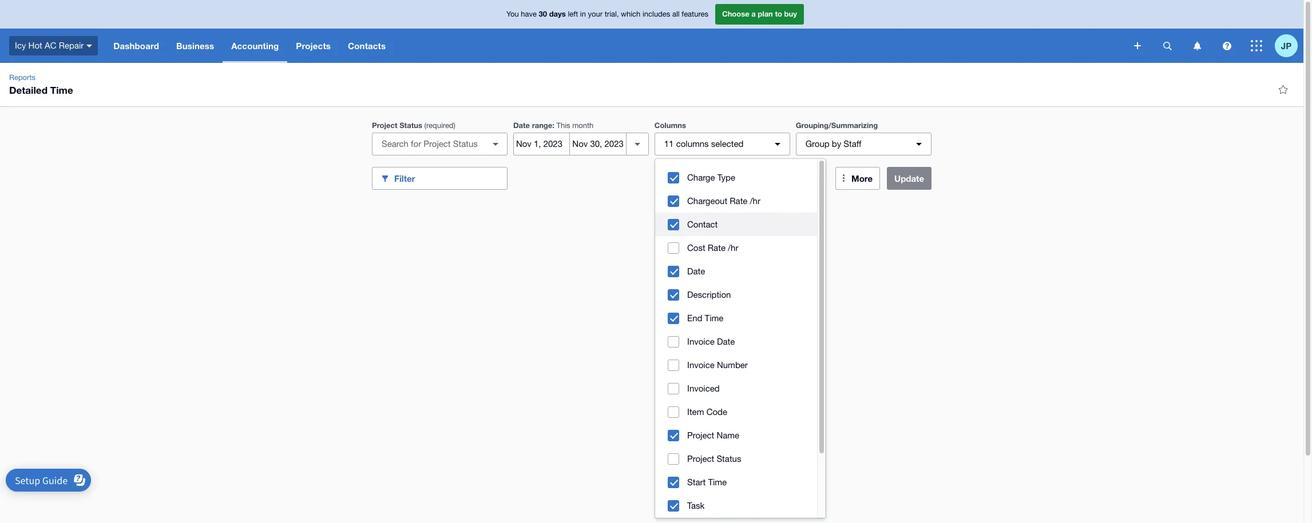 Task type: describe. For each thing, give the bounding box(es) containing it.
days
[[549, 9, 566, 18]]

task
[[687, 501, 705, 511]]

30
[[539, 9, 547, 18]]

update
[[894, 173, 924, 184]]

reports
[[9, 73, 35, 82]]

rate for cost
[[708, 243, 726, 253]]

time for end
[[705, 314, 723, 323]]

time inside reports detailed time
[[50, 84, 73, 96]]

repair
[[59, 40, 84, 50]]

item
[[687, 407, 704, 417]]

name
[[717, 431, 739, 441]]

contact button
[[655, 213, 817, 236]]

includes
[[643, 10, 670, 18]]

group by staff
[[805, 139, 861, 149]]

chargeout rate /hr button
[[655, 189, 817, 213]]

projects button
[[287, 29, 339, 63]]

invoice for invoice number
[[687, 360, 715, 370]]

plan
[[758, 9, 773, 18]]

cost
[[687, 243, 705, 253]]

project name
[[687, 431, 739, 441]]

by
[[832, 139, 841, 149]]

your
[[588, 10, 603, 18]]

reports link
[[5, 72, 40, 84]]

description
[[687, 290, 731, 300]]

have
[[521, 10, 537, 18]]

Select end date field
[[570, 133, 626, 155]]

icy hot ac repair
[[15, 40, 84, 50]]

cost rate /hr
[[687, 243, 738, 253]]

more
[[851, 173, 873, 184]]

columns
[[654, 121, 686, 130]]

invoice date
[[687, 337, 735, 347]]

charge type button
[[655, 166, 817, 189]]

hot
[[28, 40, 42, 50]]

reports detailed time
[[9, 73, 73, 96]]

code
[[706, 407, 727, 417]]

number
[[717, 360, 748, 370]]

invoice number button
[[655, 354, 817, 377]]

cost rate /hr button
[[655, 236, 817, 260]]

in
[[580, 10, 586, 18]]

accounting
[[231, 41, 279, 51]]

start
[[687, 478, 706, 488]]

invoiced button
[[655, 377, 817, 401]]

end time button
[[655, 307, 817, 330]]

dashboard
[[113, 41, 159, 51]]

buy
[[784, 9, 797, 18]]

group by staff button
[[796, 133, 931, 156]]

status for project status ( required )
[[399, 121, 422, 130]]

ac
[[45, 40, 56, 50]]

contacts
[[348, 41, 386, 51]]

open image
[[484, 133, 507, 156]]

project status
[[687, 454, 741, 464]]

project status button
[[655, 447, 817, 471]]

11 columns selected
[[664, 139, 744, 149]]

start time button
[[655, 471, 817, 494]]

svg image inside icy hot ac repair popup button
[[87, 44, 92, 47]]

filter
[[394, 173, 415, 183]]

range
[[532, 121, 552, 130]]

item code
[[687, 407, 727, 417]]

staff
[[844, 139, 861, 149]]

filter button
[[372, 167, 507, 190]]

date button
[[655, 260, 817, 283]]

navigation containing dashboard
[[105, 29, 1126, 63]]

charge
[[687, 173, 715, 183]]

detailed
[[9, 84, 48, 96]]

invoiced
[[687, 384, 720, 394]]

selected
[[711, 139, 744, 149]]



Task type: locate. For each thing, give the bounding box(es) containing it.
jp button
[[1275, 29, 1303, 63]]

projects
[[296, 41, 331, 51]]

project name button
[[655, 424, 817, 447]]

update button
[[887, 167, 932, 190]]

features
[[682, 10, 708, 18]]

add to favourites image
[[1271, 78, 1294, 101]]

11
[[664, 139, 674, 149]]

1 horizontal spatial rate
[[730, 196, 748, 206]]

status left '('
[[399, 121, 422, 130]]

required
[[426, 121, 454, 130]]

description button
[[655, 283, 817, 307]]

0 vertical spatial status
[[399, 121, 422, 130]]

None field
[[372, 133, 507, 156]]

/hr
[[750, 196, 760, 206], [728, 243, 738, 253]]

end time
[[687, 314, 723, 323]]

project inside project name button
[[687, 431, 714, 441]]

time for start
[[708, 478, 727, 488]]

project inside project status button
[[687, 454, 714, 464]]

list of convenience dates image
[[626, 133, 649, 156]]

0 vertical spatial invoice
[[687, 337, 715, 347]]

contacts button
[[339, 29, 394, 63]]

you have 30 days left in your trial, which includes all features
[[506, 9, 708, 18]]

to
[[775, 9, 782, 18]]

date for date range : this month
[[513, 121, 530, 130]]

1 vertical spatial status
[[717, 454, 741, 464]]

svg image
[[1163, 41, 1172, 50], [1193, 41, 1201, 50]]

2 invoice from the top
[[687, 360, 715, 370]]

svg image
[[1251, 40, 1262, 51], [1222, 41, 1231, 50], [1134, 42, 1141, 49], [87, 44, 92, 47]]

business button
[[168, 29, 223, 63]]

project for project status ( required )
[[372, 121, 397, 130]]

1 horizontal spatial status
[[717, 454, 741, 464]]

0 horizontal spatial /hr
[[728, 243, 738, 253]]

/hr inside button
[[750, 196, 760, 206]]

group
[[655, 159, 826, 524]]

0 vertical spatial date
[[513, 121, 530, 130]]

left
[[568, 10, 578, 18]]

icy
[[15, 40, 26, 50]]

invoice down end time
[[687, 337, 715, 347]]

choose
[[722, 9, 749, 18]]

/hr inside button
[[728, 243, 738, 253]]

columns
[[676, 139, 709, 149]]

this
[[556, 121, 570, 130]]

jp
[[1281, 40, 1292, 51]]

rate for chargeout
[[730, 196, 748, 206]]

dashboard link
[[105, 29, 168, 63]]

grouping/summarizing
[[796, 121, 878, 130]]

project for project status
[[687, 454, 714, 464]]

banner containing jp
[[0, 0, 1303, 63]]

rate up 'contact' button
[[730, 196, 748, 206]]

1 horizontal spatial svg image
[[1193, 41, 1201, 50]]

list box containing charge type
[[655, 159, 817, 524]]

2 svg image from the left
[[1193, 41, 1201, 50]]

task button
[[655, 494, 817, 518]]

1 horizontal spatial /hr
[[750, 196, 760, 206]]

invoice
[[687, 337, 715, 347], [687, 360, 715, 370]]

/hr up 'contact' button
[[750, 196, 760, 206]]

start time
[[687, 478, 727, 488]]

item code button
[[655, 401, 817, 424]]

end
[[687, 314, 702, 323]]

date for date
[[687, 267, 705, 276]]

group containing charge type
[[655, 159, 826, 524]]

time inside end time button
[[705, 314, 723, 323]]

date left range on the left top of page
[[513, 121, 530, 130]]

/hr for cost rate /hr
[[728, 243, 738, 253]]

1 vertical spatial project
[[687, 431, 714, 441]]

2 vertical spatial date
[[717, 337, 735, 347]]

accounting button
[[223, 29, 287, 63]]

0 vertical spatial project
[[372, 121, 397, 130]]

business
[[176, 41, 214, 51]]

Search for Project Status text field
[[372, 133, 486, 155]]

)
[[454, 121, 455, 130]]

0 horizontal spatial svg image
[[1163, 41, 1172, 50]]

icy hot ac repair button
[[0, 29, 105, 63]]

1 vertical spatial invoice
[[687, 360, 715, 370]]

more button
[[835, 167, 880, 190]]

date range : this month
[[513, 121, 594, 130]]

project up 'start'
[[687, 454, 714, 464]]

chargeout rate /hr
[[687, 196, 760, 206]]

list box
[[655, 159, 817, 524]]

0 horizontal spatial status
[[399, 121, 422, 130]]

(
[[424, 121, 426, 130]]

invoice up invoiced
[[687, 360, 715, 370]]

chargeout
[[687, 196, 727, 206]]

invoice inside button
[[687, 337, 715, 347]]

contact
[[687, 220, 718, 229]]

invoice date button
[[655, 330, 817, 354]]

2 vertical spatial time
[[708, 478, 727, 488]]

rate inside button
[[730, 196, 748, 206]]

type
[[717, 173, 735, 183]]

date down cost
[[687, 267, 705, 276]]

2 vertical spatial project
[[687, 454, 714, 464]]

rate inside button
[[708, 243, 726, 253]]

project
[[372, 121, 397, 130], [687, 431, 714, 441], [687, 454, 714, 464]]

group
[[805, 139, 829, 149]]

month
[[572, 121, 594, 130]]

1 vertical spatial rate
[[708, 243, 726, 253]]

status down name
[[717, 454, 741, 464]]

2 horizontal spatial date
[[717, 337, 735, 347]]

project down item on the bottom right of the page
[[687, 431, 714, 441]]

invoice number
[[687, 360, 748, 370]]

navigation
[[105, 29, 1126, 63]]

date up number at the right of the page
[[717, 337, 735, 347]]

project status ( required )
[[372, 121, 455, 130]]

1 invoice from the top
[[687, 337, 715, 347]]

rate
[[730, 196, 748, 206], [708, 243, 726, 253]]

/hr down 'contact' button
[[728, 243, 738, 253]]

1 vertical spatial /hr
[[728, 243, 738, 253]]

all
[[672, 10, 680, 18]]

time right "end"
[[705, 314, 723, 323]]

0 vertical spatial time
[[50, 84, 73, 96]]

status for project status
[[717, 454, 741, 464]]

choose a plan to buy
[[722, 9, 797, 18]]

time inside start time button
[[708, 478, 727, 488]]

time
[[50, 84, 73, 96], [705, 314, 723, 323], [708, 478, 727, 488]]

date
[[513, 121, 530, 130], [687, 267, 705, 276], [717, 337, 735, 347]]

invoice for invoice date
[[687, 337, 715, 347]]

project left '('
[[372, 121, 397, 130]]

status inside button
[[717, 454, 741, 464]]

time right 'detailed'
[[50, 84, 73, 96]]

status
[[399, 121, 422, 130], [717, 454, 741, 464]]

trial,
[[605, 10, 619, 18]]

Select start date field
[[514, 133, 570, 155]]

0 vertical spatial rate
[[730, 196, 748, 206]]

charge type
[[687, 173, 735, 183]]

0 horizontal spatial rate
[[708, 243, 726, 253]]

0 vertical spatial /hr
[[750, 196, 760, 206]]

project for project name
[[687, 431, 714, 441]]

0 horizontal spatial date
[[513, 121, 530, 130]]

which
[[621, 10, 640, 18]]

1 horizontal spatial date
[[687, 267, 705, 276]]

invoice inside button
[[687, 360, 715, 370]]

time right 'start'
[[708, 478, 727, 488]]

banner
[[0, 0, 1303, 63]]

rate right cost
[[708, 243, 726, 253]]

1 svg image from the left
[[1163, 41, 1172, 50]]

/hr for chargeout rate /hr
[[750, 196, 760, 206]]

a
[[751, 9, 756, 18]]

1 vertical spatial time
[[705, 314, 723, 323]]

:
[[552, 121, 554, 130]]

1 vertical spatial date
[[687, 267, 705, 276]]

you
[[506, 10, 519, 18]]



Task type: vqa. For each thing, say whether or not it's contained in the screenshot.
the top Status
yes



